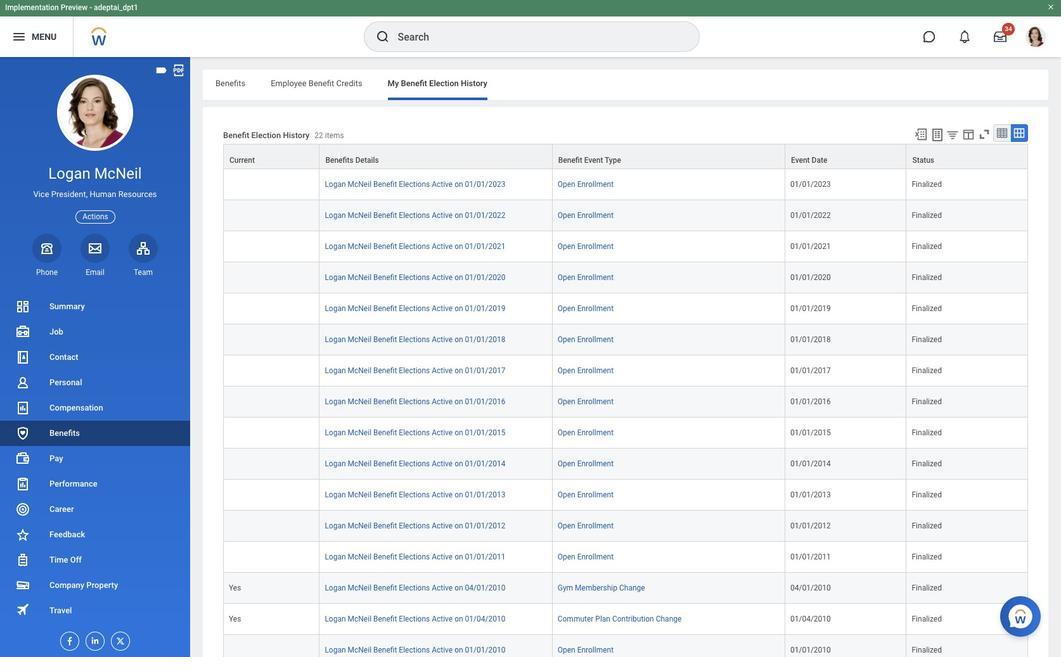 Task type: describe. For each thing, give the bounding box(es) containing it.
open for logan mcneil benefit elections active on 01/01/2019
[[558, 304, 576, 313]]

row containing logan mcneil benefit elections active on 01/01/2020
[[223, 263, 1028, 294]]

logan for logan mcneil benefit elections active on 01/01/2014
[[325, 460, 346, 469]]

plan
[[596, 615, 611, 624]]

phone button
[[32, 234, 62, 278]]

actions
[[83, 212, 108, 221]]

Search Workday  search field
[[398, 23, 673, 51]]

x image
[[112, 633, 126, 647]]

logan mcneil benefit elections active on 01/01/2023
[[325, 180, 506, 189]]

date
[[812, 156, 828, 165]]

enrollment for logan mcneil benefit elections active on 01/01/2022
[[577, 211, 614, 220]]

enrollment for logan mcneil benefit elections active on 01/01/2010
[[577, 646, 614, 655]]

2 01/01/2017 from the left
[[791, 367, 831, 375]]

benefit event type
[[558, 156, 621, 165]]

1 01/01/2021 from the left
[[465, 242, 506, 251]]

type
[[605, 156, 621, 165]]

1 vertical spatial history
[[283, 131, 310, 140]]

logan for logan mcneil benefit elections active on 01/01/2011
[[325, 553, 346, 562]]

my benefit election history
[[388, 79, 487, 88]]

event date button
[[786, 145, 906, 169]]

vice president, human resources
[[33, 190, 157, 199]]

finalized for 01/01/2019
[[912, 304, 942, 313]]

34 button
[[987, 23, 1015, 51]]

elections for 01/01/2019
[[399, 304, 430, 313]]

mcneil for logan mcneil benefit elections active on 01/01/2022
[[348, 211, 372, 220]]

cell for logan mcneil benefit elections active on 01/01/2018
[[223, 325, 320, 356]]

benefits details button
[[320, 145, 552, 169]]

mcneil for logan mcneil benefit elections active on 01/01/2017
[[348, 367, 372, 375]]

open enrollment for 01/01/2019
[[558, 304, 614, 313]]

row containing current
[[223, 144, 1028, 169]]

enrollment for logan mcneil benefit elections active on 01/01/2018
[[577, 335, 614, 344]]

active for 04/01/2010
[[432, 584, 453, 593]]

summary
[[49, 302, 85, 311]]

open enrollment link for 01/01/2022
[[558, 209, 614, 220]]

commuter plan contribution change link
[[558, 613, 682, 624]]

select to filter grid data image
[[946, 128, 960, 141]]

1 01/01/2011 from the left
[[465, 553, 506, 562]]

elections for 01/01/2016
[[399, 398, 430, 406]]

0 vertical spatial history
[[461, 79, 487, 88]]

implementation
[[5, 3, 59, 12]]

commuter plan contribution change
[[558, 615, 682, 624]]

feedback
[[49, 530, 85, 540]]

open enrollment link for 01/01/2011
[[558, 550, 614, 562]]

logan mcneil benefit elections active on 01/01/2013 link
[[325, 488, 506, 500]]

2 01/01/2021 from the left
[[791, 242, 831, 251]]

logan for logan mcneil benefit elections active on 01/01/2022
[[325, 211, 346, 220]]

on for 01/01/2010
[[455, 646, 463, 655]]

cell for logan mcneil benefit elections active on 01/01/2010
[[223, 635, 320, 658]]

logan mcneil benefit elections active on 01/01/2022 link
[[325, 209, 506, 220]]

phone image
[[38, 241, 56, 256]]

on for 01/04/2010
[[455, 615, 463, 624]]

logan for logan mcneil benefit elections active on 01/01/2018
[[325, 335, 346, 344]]

elections for 01/01/2012
[[399, 522, 430, 531]]

on for 01/01/2022
[[455, 211, 463, 220]]

34
[[1005, 25, 1012, 32]]

active for 01/01/2010
[[432, 646, 453, 655]]

job image
[[15, 325, 30, 340]]

row containing logan mcneil benefit elections active on 01/01/2021
[[223, 231, 1028, 263]]

finalized for 01/01/2012
[[912, 522, 942, 531]]

open enrollment for 01/01/2017
[[558, 367, 614, 375]]

active for 01/01/2017
[[432, 367, 453, 375]]

open for logan mcneil benefit elections active on 01/01/2023
[[558, 180, 576, 189]]

preview
[[61, 3, 88, 12]]

open for logan mcneil benefit elections active on 01/01/2022
[[558, 211, 576, 220]]

time off link
[[0, 548, 190, 573]]

summary link
[[0, 294, 190, 320]]

adeptai_dpt1
[[94, 3, 138, 12]]

16 row from the top
[[223, 604, 1028, 635]]

2 01/01/2019 from the left
[[791, 304, 831, 313]]

cell for logan mcneil benefit elections active on 01/01/2019
[[223, 294, 320, 325]]

company property
[[49, 581, 118, 590]]

benefit for logan mcneil benefit elections active on 01/01/2012
[[373, 522, 397, 531]]

logan mcneil benefit elections active on 01/01/2012 link
[[325, 519, 506, 531]]

personal link
[[0, 370, 190, 396]]

2 01/01/2023 from the left
[[791, 180, 831, 189]]

logan mcneil benefit elections active on 01/01/2010
[[325, 646, 506, 655]]

2 01/04/2010 from the left
[[791, 615, 831, 624]]

15 row from the top
[[223, 573, 1028, 604]]

1 01/01/2017 from the left
[[465, 367, 506, 375]]

logan mcneil benefit elections active on 01/01/2019 link
[[325, 302, 506, 313]]

open enrollment link for 01/01/2017
[[558, 364, 614, 375]]

elections for 01/01/2011
[[399, 553, 430, 562]]

export to worksheets image
[[930, 127, 945, 143]]

logan for logan mcneil benefit elections active on 01/01/2013
[[325, 491, 346, 500]]

open enrollment for 01/01/2014
[[558, 460, 614, 469]]

logan mcneil benefit elections active on 01/01/2011
[[325, 553, 506, 562]]

open enrollment link for 01/01/2015
[[558, 426, 614, 438]]

row containing logan mcneil benefit elections active on 01/01/2013
[[223, 480, 1028, 511]]

row containing logan mcneil benefit elections active on 01/01/2023
[[223, 169, 1028, 200]]

open enrollment link for 01/01/2023
[[558, 178, 614, 189]]

open enrollment for 01/01/2020
[[558, 273, 614, 282]]

phone
[[36, 268, 58, 277]]

2 01/01/2012 from the left
[[791, 522, 831, 531]]

1 01/04/2010 from the left
[[465, 615, 506, 624]]

facebook image
[[61, 633, 75, 647]]

0 horizontal spatial change
[[619, 584, 645, 593]]

on for 01/01/2023
[[455, 180, 463, 189]]

2 01/01/2011 from the left
[[791, 553, 831, 562]]

on for 01/01/2014
[[455, 460, 463, 469]]

commuter
[[558, 615, 594, 624]]

human
[[90, 190, 116, 199]]

company property link
[[0, 573, 190, 599]]

01/01/2023 inside logan mcneil benefit elections active on 01/01/2023 link
[[465, 180, 506, 189]]

contribution
[[612, 615, 654, 624]]

-
[[90, 3, 92, 12]]

1 01/01/2014 from the left
[[465, 460, 506, 469]]

logan mcneil benefit elections active on 01/01/2017 link
[[325, 364, 506, 375]]

expand table image
[[1013, 127, 1026, 139]]

elections for 01/01/2015
[[399, 429, 430, 438]]

implementation preview -   adeptai_dpt1
[[5, 3, 138, 12]]

gym
[[558, 584, 573, 593]]

01/01/2012 inside the "logan mcneil benefit elections active on 01/01/2012" link
[[465, 522, 506, 531]]

logan mcneil benefit elections active on 01/01/2020 link
[[325, 271, 506, 282]]

details
[[355, 156, 379, 165]]

benefit for logan mcneil benefit elections active on 04/01/2010
[[373, 584, 397, 593]]

1 01/01/2016 from the left
[[465, 398, 506, 406]]

2 01/01/2020 from the left
[[791, 273, 831, 282]]

on for 01/01/2019
[[455, 304, 463, 313]]

resources
[[118, 190, 157, 199]]

benefit event type button
[[553, 145, 785, 169]]

row containing logan mcneil benefit elections active on 01/01/2012
[[223, 511, 1028, 542]]

1 vertical spatial election
[[251, 131, 281, 140]]

benefit right my
[[401, 79, 427, 88]]

pay link
[[0, 446, 190, 472]]

contact link
[[0, 345, 190, 370]]

close environment banner image
[[1047, 3, 1055, 11]]

elections for 01/01/2013
[[399, 491, 430, 500]]

logan mcneil benefit elections active on 04/01/2010
[[325, 584, 506, 593]]

logan for logan mcneil benefit elections active on 01/01/2023
[[325, 180, 346, 189]]

travel image
[[15, 603, 30, 618]]

row containing logan mcneil benefit elections active on 01/01/2011
[[223, 542, 1028, 573]]

linkedin image
[[86, 633, 100, 646]]

2 01/01/2010 from the left
[[791, 646, 831, 655]]

open for logan mcneil benefit elections active on 01/01/2014
[[558, 460, 576, 469]]

2 01/01/2014 from the left
[[791, 460, 831, 469]]

cell for logan mcneil benefit elections active on 01/01/2014
[[223, 449, 320, 480]]

open for logan mcneil benefit elections active on 01/01/2018
[[558, 335, 576, 344]]

logan for logan mcneil
[[48, 165, 90, 183]]

logan mcneil benefit elections active on 01/01/2015 link
[[325, 426, 506, 438]]

time
[[49, 555, 68, 565]]

enrollment for logan mcneil benefit elections active on 01/01/2021
[[577, 242, 614, 251]]

01/01/2022 inside logan mcneil benefit elections active on 01/01/2022 link
[[465, 211, 506, 220]]

feedback link
[[0, 522, 190, 548]]

employee
[[271, 79, 307, 88]]

search image
[[375, 29, 390, 44]]

logan mcneil benefit elections active on 01/01/2023 link
[[325, 178, 506, 189]]

time off
[[49, 555, 82, 565]]

event date
[[791, 156, 828, 165]]

finalized for 01/01/2022
[[912, 211, 942, 220]]

open for logan mcneil benefit elections active on 01/01/2016
[[558, 398, 576, 406]]

status
[[913, 156, 935, 165]]

benefit election history 22 items
[[223, 131, 344, 140]]

benefit for logan mcneil benefit elections active on 01/01/2013
[[373, 491, 397, 500]]

1 01/01/2020 from the left
[[465, 273, 506, 282]]

1 01/01/2018 from the left
[[465, 335, 506, 344]]

feedback image
[[15, 528, 30, 543]]

current button
[[224, 145, 319, 169]]

1 01/01/2013 from the left
[[465, 491, 506, 500]]

tag image
[[155, 63, 169, 77]]

01/01/2015 inside logan mcneil benefit elections active on 01/01/2015 link
[[465, 429, 506, 438]]

active for 01/01/2015
[[432, 429, 453, 438]]

finalized for 01/01/2017
[[912, 367, 942, 375]]

fullscreen image
[[978, 127, 992, 141]]

logan for logan mcneil benefit elections active on 01/01/2016
[[325, 398, 346, 406]]

logan mcneil benefit elections active on 01/01/2022
[[325, 211, 506, 220]]

active for 01/01/2012
[[432, 522, 453, 531]]

enrollment for logan mcneil benefit elections active on 01/01/2016
[[577, 398, 614, 406]]

logan mcneil benefit elections active on 01/01/2013
[[325, 491, 506, 500]]

logan mcneil benefit elections active on 01/01/2017
[[325, 367, 506, 375]]

benefits image
[[15, 426, 30, 441]]

email button
[[81, 234, 110, 278]]

logan for logan mcneil benefit elections active on 01/01/2017
[[325, 367, 346, 375]]

logan for logan mcneil benefit elections active on 01/01/2010
[[325, 646, 346, 655]]

logan mcneil benefit elections active on 01/01/2021 link
[[325, 240, 506, 251]]

contact
[[49, 353, 78, 362]]

cell for logan mcneil benefit elections active on 01/01/2020
[[223, 263, 320, 294]]

on for 01/01/2011
[[455, 553, 463, 562]]

finalized for 01/01/2011
[[912, 553, 942, 562]]



Task type: locate. For each thing, give the bounding box(es) containing it.
benefit for logan mcneil benefit elections active on 01/01/2014
[[373, 460, 397, 469]]

change right contribution
[[656, 615, 682, 624]]

6 open from the top
[[558, 335, 576, 344]]

6 row from the top
[[223, 294, 1028, 325]]

benefit up logan mcneil benefit elections active on 01/01/2011 link
[[373, 522, 397, 531]]

01/01/2020
[[465, 273, 506, 282], [791, 273, 831, 282]]

job
[[49, 327, 63, 337]]

13 row from the top
[[223, 511, 1028, 542]]

open for logan mcneil benefit elections active on 01/01/2017
[[558, 367, 576, 375]]

elections up logan mcneil benefit elections active on 01/01/2021 link
[[399, 211, 430, 220]]

gym membership change
[[558, 584, 645, 593]]

email
[[86, 268, 105, 277]]

2 01/01/2022 from the left
[[791, 211, 831, 220]]

benefit down logan mcneil benefit elections active on 01/04/2010
[[373, 646, 397, 655]]

election right my
[[429, 79, 459, 88]]

logan mcneil benefit elections active on 01/01/2018
[[325, 335, 506, 344]]

event inside event date popup button
[[791, 156, 810, 165]]

on down logan mcneil benefit elections active on 01/04/2010
[[455, 646, 463, 655]]

1 horizontal spatial 01/01/2022
[[791, 211, 831, 220]]

finalized for 01/01/2014
[[912, 460, 942, 469]]

open enrollment for 01/01/2015
[[558, 429, 614, 438]]

elections up "logan mcneil benefit elections active on 04/01/2010" link
[[399, 553, 430, 562]]

12 open enrollment from the top
[[558, 522, 614, 531]]

logan inside logan mcneil benefit elections active on 01/01/2020 link
[[325, 273, 346, 282]]

13 enrollment from the top
[[577, 553, 614, 562]]

current
[[230, 156, 255, 165]]

mail image
[[88, 241, 103, 256]]

10 enrollment from the top
[[577, 460, 614, 469]]

change up contribution
[[619, 584, 645, 593]]

0 horizontal spatial event
[[584, 156, 603, 165]]

my
[[388, 79, 399, 88]]

8 open from the top
[[558, 398, 576, 406]]

elections up logan mcneil benefit elections active on 01/01/2018 link
[[399, 304, 430, 313]]

0 horizontal spatial 04/01/2010
[[465, 584, 506, 593]]

0 horizontal spatial 01/01/2012
[[465, 522, 506, 531]]

1 horizontal spatial 01/01/2015
[[791, 429, 831, 438]]

5 cell from the top
[[223, 294, 320, 325]]

2 yes from the top
[[229, 615, 241, 624]]

active up logan mcneil benefit elections active on 01/01/2016 link
[[432, 367, 453, 375]]

1 horizontal spatial history
[[461, 79, 487, 88]]

cell for logan mcneil benefit elections active on 01/01/2016
[[223, 387, 320, 418]]

open enrollment for 01/01/2021
[[558, 242, 614, 251]]

on up logan mcneil benefit elections active on 01/01/2014 link
[[455, 429, 463, 438]]

elections for 01/01/2017
[[399, 367, 430, 375]]

active for 01/01/2022
[[432, 211, 453, 220]]

11 elections from the top
[[399, 491, 430, 500]]

8 cell from the top
[[223, 387, 320, 418]]

1 horizontal spatial 01/01/2019
[[791, 304, 831, 313]]

on up "logan mcneil benefit elections active on 01/01/2017" link
[[455, 335, 463, 344]]

logan mcneil benefit elections active on 01/04/2010 link
[[325, 613, 506, 624]]

menu
[[32, 31, 57, 42]]

benefit for logan mcneil benefit elections active on 01/01/2020
[[373, 273, 397, 282]]

enrollment for logan mcneil benefit elections active on 01/01/2020
[[577, 273, 614, 282]]

open enrollment link for 01/01/2018
[[558, 333, 614, 344]]

1 vertical spatial yes
[[229, 615, 241, 624]]

active up the "logan mcneil benefit elections active on 01/01/2012" link
[[432, 491, 453, 500]]

7 open enrollment link from the top
[[558, 364, 614, 375]]

1 vertical spatial benefits
[[326, 156, 354, 165]]

team logan mcneil element
[[129, 267, 158, 278]]

elections for 01/01/2020
[[399, 273, 430, 282]]

event
[[584, 156, 603, 165], [791, 156, 810, 165]]

mcneil for logan mcneil benefit elections active on 01/04/2010
[[348, 615, 372, 624]]

event inside 'benefit event type' popup button
[[584, 156, 603, 165]]

04/01/2010
[[465, 584, 506, 593], [791, 584, 831, 593]]

benefit down details
[[373, 180, 397, 189]]

13 open from the top
[[558, 553, 576, 562]]

01/01/2021
[[465, 242, 506, 251], [791, 242, 831, 251]]

active for 01/01/2014
[[432, 460, 453, 469]]

notifications large image
[[959, 30, 971, 43]]

logan inside logan mcneil benefit elections active on 01/01/2022 link
[[325, 211, 346, 220]]

on up the "logan mcneil benefit elections active on 01/01/2012" link
[[455, 491, 463, 500]]

open enrollment for 01/01/2012
[[558, 522, 614, 531]]

01/01/2023 down event date
[[791, 180, 831, 189]]

row containing logan mcneil benefit elections active on 01/01/2018
[[223, 325, 1028, 356]]

3 elections from the top
[[399, 242, 430, 251]]

6 enrollment from the top
[[577, 335, 614, 344]]

on down benefits details popup button
[[455, 180, 463, 189]]

benefits details
[[326, 156, 379, 165]]

open for logan mcneil benefit elections active on 01/01/2013
[[558, 491, 576, 500]]

5 finalized from the top
[[912, 304, 942, 313]]

benefit for logan mcneil benefit elections active on 01/01/2019
[[373, 304, 397, 313]]

on for 01/01/2012
[[455, 522, 463, 531]]

17 row from the top
[[223, 635, 1028, 658]]

elections up the "logan mcneil benefit elections active on 01/01/2012" link
[[399, 491, 430, 500]]

mcneil for logan mcneil benefit elections active on 01/01/2021
[[348, 242, 372, 251]]

export to excel image
[[914, 127, 928, 141]]

active for 01/01/2019
[[432, 304, 453, 313]]

elections up logan mcneil benefit elections active on 01/01/2010 link
[[399, 615, 430, 624]]

on up logan mcneil benefit elections active on 01/01/2010 link
[[455, 615, 463, 624]]

14 active from the top
[[432, 584, 453, 593]]

9 enrollment from the top
[[577, 429, 614, 438]]

logan inside logan mcneil benefit elections active on 01/01/2013 link
[[325, 491, 346, 500]]

benefit for logan mcneil benefit elections active on 01/01/2017
[[373, 367, 397, 375]]

cell for logan mcneil benefit elections active on 01/01/2022
[[223, 200, 320, 231]]

logan inside the "logan mcneil benefit elections active on 01/01/2012" link
[[325, 522, 346, 531]]

personal
[[49, 378, 82, 387]]

benefits down items
[[326, 156, 354, 165]]

7 finalized from the top
[[912, 367, 942, 375]]

travel
[[49, 606, 72, 616]]

cell for logan mcneil benefit elections active on 01/01/2023
[[223, 169, 320, 200]]

1 04/01/2010 from the left
[[465, 584, 506, 593]]

benefit up the "logan mcneil benefit elections active on 01/01/2012" link
[[373, 491, 397, 500]]

2 horizontal spatial benefits
[[326, 156, 354, 165]]

logan
[[48, 165, 90, 183], [325, 180, 346, 189], [325, 211, 346, 220], [325, 242, 346, 251], [325, 273, 346, 282], [325, 304, 346, 313], [325, 335, 346, 344], [325, 367, 346, 375], [325, 398, 346, 406], [325, 429, 346, 438], [325, 460, 346, 469], [325, 491, 346, 500], [325, 522, 346, 531], [325, 553, 346, 562], [325, 584, 346, 593], [325, 615, 346, 624], [325, 646, 346, 655]]

on up logan mcneil benefit elections active on 01/01/2013 link
[[455, 460, 463, 469]]

3 open from the top
[[558, 242, 576, 251]]

summary image
[[15, 299, 30, 314]]

menu banner
[[0, 0, 1061, 57]]

benefit for logan mcneil benefit elections active on 01/01/2018
[[373, 335, 397, 344]]

1 horizontal spatial 01/01/2014
[[791, 460, 831, 469]]

enrollment for logan mcneil benefit elections active on 01/01/2011
[[577, 553, 614, 562]]

logan mcneil benefit elections active on 01/04/2010
[[325, 615, 506, 624]]

01/01/2019
[[465, 304, 506, 313], [791, 304, 831, 313]]

13 on from the top
[[455, 553, 463, 562]]

6 cell from the top
[[223, 325, 320, 356]]

01/01/2023
[[465, 180, 506, 189], [791, 180, 831, 189]]

10 elections from the top
[[399, 460, 430, 469]]

1 01/01/2015 from the left
[[465, 429, 506, 438]]

election up current popup button
[[251, 131, 281, 140]]

benefit up logan mcneil benefit elections active on 01/01/2010 link
[[373, 615, 397, 624]]

1 event from the left
[[584, 156, 603, 165]]

12 row from the top
[[223, 480, 1028, 511]]

active up "logan mcneil benefit elections active on 01/01/2017" link
[[432, 335, 453, 344]]

4 elections from the top
[[399, 273, 430, 282]]

benefit up "current"
[[223, 131, 249, 140]]

vice
[[33, 190, 49, 199]]

president,
[[51, 190, 88, 199]]

on for 01/01/2020
[[455, 273, 463, 282]]

row containing logan mcneil benefit elections active on 01/01/2017
[[223, 356, 1028, 387]]

open enrollment for 01/01/2010
[[558, 646, 614, 655]]

2 row from the top
[[223, 169, 1028, 200]]

1 horizontal spatial 01/01/2016
[[791, 398, 831, 406]]

logan mcneil benefit elections active on 01/01/2020
[[325, 273, 506, 282]]

membership
[[575, 584, 618, 593]]

logan inside logan mcneil benefit elections active on 01/01/2023 link
[[325, 180, 346, 189]]

11 enrollment from the top
[[577, 491, 614, 500]]

performance
[[49, 479, 98, 489]]

elections
[[399, 180, 430, 189], [399, 211, 430, 220], [399, 242, 430, 251], [399, 273, 430, 282], [399, 304, 430, 313], [399, 335, 430, 344], [399, 367, 430, 375], [399, 398, 430, 406], [399, 429, 430, 438], [399, 460, 430, 469], [399, 491, 430, 500], [399, 522, 430, 531], [399, 553, 430, 562], [399, 584, 430, 593], [399, 615, 430, 624], [399, 646, 430, 655]]

22
[[315, 131, 323, 140]]

benefit up logan mcneil benefit elections active on 01/01/2015 link
[[373, 398, 397, 406]]

benefit up logan mcneil benefit elections active on 01/01/2013 link
[[373, 460, 397, 469]]

13 open enrollment from the top
[[558, 553, 614, 562]]

open for logan mcneil benefit elections active on 01/01/2021
[[558, 242, 576, 251]]

finalized for 01/01/2013
[[912, 491, 942, 500]]

on for 01/01/2013
[[455, 491, 463, 500]]

elections up "logan mcneil benefit elections active on 01/01/2017" link
[[399, 335, 430, 344]]

profile logan mcneil image
[[1026, 27, 1046, 50]]

enrollment for logan mcneil benefit elections active on 01/01/2014
[[577, 460, 614, 469]]

yes
[[229, 584, 241, 593], [229, 615, 241, 624]]

active for 01/01/2018
[[432, 335, 453, 344]]

on for 01/01/2015
[[455, 429, 463, 438]]

performance link
[[0, 472, 190, 497]]

8 finalized from the top
[[912, 398, 942, 406]]

benefits inside 'link'
[[49, 429, 80, 438]]

01/01/2012
[[465, 522, 506, 531], [791, 522, 831, 531]]

view team image
[[136, 241, 151, 256]]

mcneil for logan mcneil benefit elections active on 01/01/2012
[[348, 522, 372, 531]]

on up logan mcneil benefit elections active on 01/01/2021 link
[[455, 211, 463, 220]]

active up logan mcneil benefit elections active on 01/01/2010 link
[[432, 615, 453, 624]]

11 active from the top
[[432, 491, 453, 500]]

11 open from the top
[[558, 491, 576, 500]]

01/01/2013
[[465, 491, 506, 500], [791, 491, 831, 500]]

14 finalized from the top
[[912, 584, 942, 593]]

13 open enrollment link from the top
[[558, 550, 614, 562]]

job link
[[0, 320, 190, 345]]

click to view/edit grid preferences image
[[962, 127, 976, 141]]

active down logan mcneil benefit elections active on 01/04/2010
[[432, 646, 453, 655]]

logan mcneil benefit elections active on 01/01/2016
[[325, 398, 506, 406]]

logan inside logan mcneil benefit elections active on 01/01/2019 link
[[325, 304, 346, 313]]

row containing logan mcneil benefit elections active on 01/01/2022
[[223, 200, 1028, 231]]

1 active from the top
[[432, 180, 453, 189]]

on up logan mcneil benefit elections active on 01/01/2018 link
[[455, 304, 463, 313]]

10 open from the top
[[558, 460, 576, 469]]

1 horizontal spatial election
[[429, 79, 459, 88]]

2 01/01/2018 from the left
[[791, 335, 831, 344]]

elections for 01/04/2010
[[399, 615, 430, 624]]

11 row from the top
[[223, 449, 1028, 480]]

travel link
[[0, 599, 190, 624]]

list containing summary
[[0, 294, 190, 624]]

time off image
[[15, 553, 30, 568]]

1 horizontal spatial 01/04/2010
[[791, 615, 831, 624]]

row containing logan mcneil benefit elections active on 01/01/2010
[[223, 635, 1028, 658]]

2 01/01/2015 from the left
[[791, 429, 831, 438]]

benefit up "logan mcneil benefit elections active on 01/01/2017" link
[[373, 335, 397, 344]]

performance image
[[15, 477, 30, 492]]

1 open enrollment link from the top
[[558, 178, 614, 189]]

elections up logan mcneil benefit elections active on 01/01/2015 link
[[399, 398, 430, 406]]

elections down logan mcneil benefit elections active on 01/04/2010
[[399, 646, 430, 655]]

1 on from the top
[[455, 180, 463, 189]]

benefit for logan mcneil benefit elections active on 01/01/2015
[[373, 429, 397, 438]]

mcneil for logan mcneil benefit elections active on 01/01/2013
[[348, 491, 372, 500]]

benefits link
[[0, 421, 190, 446]]

logan inside logan mcneil benefit elections active on 01/04/2010 link
[[325, 615, 346, 624]]

row containing logan mcneil benefit elections active on 01/01/2019
[[223, 294, 1028, 325]]

change inside 'link'
[[656, 615, 682, 624]]

7 cell from the top
[[223, 356, 320, 387]]

7 elections from the top
[[399, 367, 430, 375]]

career
[[49, 505, 74, 514]]

16 finalized from the top
[[912, 646, 942, 655]]

benefit up logan mcneil benefit elections active on 01/01/2019 link
[[373, 273, 397, 282]]

logan mcneil benefit elections active on 01/01/2011 link
[[325, 550, 506, 562]]

0 horizontal spatial 01/01/2022
[[465, 211, 506, 220]]

benefit up logan mcneil benefit elections active on 01/01/2018 link
[[373, 304, 397, 313]]

14 open enrollment link from the top
[[558, 644, 614, 655]]

4 open enrollment from the top
[[558, 273, 614, 282]]

1 horizontal spatial event
[[791, 156, 810, 165]]

toolbar
[[909, 124, 1028, 144]]

logan inside logan mcneil benefit elections active on 01/01/2014 link
[[325, 460, 346, 469]]

benefit for logan mcneil benefit elections active on 01/01/2023
[[373, 180, 397, 189]]

active up logan mcneil benefit elections active on 01/04/2010 link
[[432, 584, 453, 593]]

benefit up logan mcneil benefit elections active on 01/01/2020 link
[[373, 242, 397, 251]]

14 cell from the top
[[223, 635, 320, 658]]

01/04/2010
[[465, 615, 506, 624], [791, 615, 831, 624]]

open enrollment link for 01/01/2012
[[558, 519, 614, 531]]

0 horizontal spatial 01/01/2013
[[465, 491, 506, 500]]

01/01/2014
[[465, 460, 506, 469], [791, 460, 831, 469]]

7 enrollment from the top
[[577, 367, 614, 375]]

logan inside logan mcneil benefit elections active on 01/01/2021 link
[[325, 242, 346, 251]]

14 row from the top
[[223, 542, 1028, 573]]

open enrollment link for 01/01/2013
[[558, 488, 614, 500]]

event left type
[[584, 156, 603, 165]]

on up logan mcneil benefit elections active on 01/01/2019 link
[[455, 273, 463, 282]]

personal image
[[15, 375, 30, 391]]

10 cell from the top
[[223, 449, 320, 480]]

logan mcneil benefit elections active on 01/01/2014
[[325, 460, 506, 469]]

logan inside logan mcneil benefit elections active on 01/01/2016 link
[[325, 398, 346, 406]]

01/01/2022
[[465, 211, 506, 220], [791, 211, 831, 220]]

1 horizontal spatial 01/01/2018
[[791, 335, 831, 344]]

13 elections from the top
[[399, 553, 430, 562]]

open enrollment for 01/01/2023
[[558, 180, 614, 189]]

3 on from the top
[[455, 242, 463, 251]]

13 active from the top
[[432, 553, 453, 562]]

open for logan mcneil benefit elections active on 01/01/2011
[[558, 553, 576, 562]]

10 on from the top
[[455, 460, 463, 469]]

finalized for 01/01/2016
[[912, 398, 942, 406]]

enrollment for logan mcneil benefit elections active on 01/01/2012
[[577, 522, 614, 531]]

benefit inside popup button
[[558, 156, 583, 165]]

items
[[325, 131, 344, 140]]

1 horizontal spatial 01/01/2020
[[791, 273, 831, 282]]

open enrollment for 01/01/2022
[[558, 211, 614, 220]]

0 horizontal spatial benefits
[[49, 429, 80, 438]]

16 elections from the top
[[399, 646, 430, 655]]

0 horizontal spatial history
[[283, 131, 310, 140]]

compensation
[[49, 403, 103, 413]]

mcneil for logan mcneil benefit elections active on 01/01/2023
[[348, 180, 372, 189]]

mcneil
[[94, 165, 142, 183], [348, 180, 372, 189], [348, 211, 372, 220], [348, 242, 372, 251], [348, 273, 372, 282], [348, 304, 372, 313], [348, 335, 372, 344], [348, 367, 372, 375], [348, 398, 372, 406], [348, 429, 372, 438], [348, 460, 372, 469], [348, 491, 372, 500], [348, 522, 372, 531], [348, 553, 372, 562], [348, 584, 372, 593], [348, 615, 372, 624], [348, 646, 372, 655]]

finalized for 04/01/2010
[[912, 584, 942, 593]]

01/01/2011
[[465, 553, 506, 562], [791, 553, 831, 562]]

01/01/2023 down benefits details popup button
[[465, 180, 506, 189]]

row
[[223, 144, 1028, 169], [223, 169, 1028, 200], [223, 200, 1028, 231], [223, 231, 1028, 263], [223, 263, 1028, 294], [223, 294, 1028, 325], [223, 325, 1028, 356], [223, 356, 1028, 387], [223, 387, 1028, 418], [223, 418, 1028, 449], [223, 449, 1028, 480], [223, 480, 1028, 511], [223, 511, 1028, 542], [223, 542, 1028, 573], [223, 573, 1028, 604], [223, 604, 1028, 635], [223, 635, 1028, 658]]

on up logan mcneil benefit elections active on 01/01/2015 link
[[455, 398, 463, 406]]

active for 01/01/2013
[[432, 491, 453, 500]]

finalized for 01/01/2015
[[912, 429, 942, 438]]

logan for logan mcneil benefit elections active on 04/01/2010
[[325, 584, 346, 593]]

finalized for 01/01/2020
[[912, 273, 942, 282]]

0 horizontal spatial 01/01/2021
[[465, 242, 506, 251]]

0 horizontal spatial 01/01/2018
[[465, 335, 506, 344]]

benefit left type
[[558, 156, 583, 165]]

0 vertical spatial benefits
[[216, 79, 246, 88]]

active for 01/01/2016
[[432, 398, 453, 406]]

mcneil for logan mcneil benefit elections active on 01/01/2015
[[348, 429, 372, 438]]

on up logan mcneil benefit elections active on 01/01/2020 link
[[455, 242, 463, 251]]

mcneil for logan mcneil
[[94, 165, 142, 183]]

table image
[[996, 127, 1009, 139]]

4 enrollment from the top
[[577, 273, 614, 282]]

active up "logan mcneil benefit elections active on 04/01/2010" link
[[432, 553, 453, 562]]

7 row from the top
[[223, 325, 1028, 356]]

compensation image
[[15, 401, 30, 416]]

elections for 01/01/2010
[[399, 646, 430, 655]]

0 horizontal spatial 01/01/2010
[[465, 646, 506, 655]]

4 cell from the top
[[223, 263, 320, 294]]

on up logan mcneil benefit elections active on 01/01/2011 link
[[455, 522, 463, 531]]

yes for logan mcneil benefit elections active on 04/01/2010
[[229, 584, 241, 593]]

9 open from the top
[[558, 429, 576, 438]]

04/01/2010 inside "logan mcneil benefit elections active on 04/01/2010" link
[[465, 584, 506, 593]]

property
[[86, 581, 118, 590]]

logan inside "logan mcneil benefit elections active on 04/01/2010" link
[[325, 584, 346, 593]]

active up logan mcneil benefit elections active on 01/01/2015 link
[[432, 398, 453, 406]]

3 row from the top
[[223, 200, 1028, 231]]

enrollment for logan mcneil benefit elections active on 01/01/2013
[[577, 491, 614, 500]]

active up logan mcneil benefit elections active on 01/01/2018 link
[[432, 304, 453, 313]]

logan mcneil benefit elections active on 01/01/2012
[[325, 522, 506, 531]]

elections up logan mcneil benefit elections active on 01/01/2011 link
[[399, 522, 430, 531]]

logan mcneil benefit elections active on 01/01/2014 link
[[325, 457, 506, 469]]

01/01/2010
[[465, 646, 506, 655], [791, 646, 831, 655]]

open enrollment link for 01/01/2020
[[558, 271, 614, 282]]

mcneil for logan mcneil benefit elections active on 01/01/2016
[[348, 398, 372, 406]]

logan inside logan mcneil benefit elections active on 01/01/2015 link
[[325, 429, 346, 438]]

active up logan mcneil benefit elections active on 01/01/2013 link
[[432, 460, 453, 469]]

elections up logan mcneil benefit elections active on 01/01/2022 link
[[399, 180, 430, 189]]

7 active from the top
[[432, 367, 453, 375]]

mcneil for logan mcneil benefit elections active on 04/01/2010
[[348, 584, 372, 593]]

enrollment for logan mcneil benefit elections active on 01/01/2017
[[577, 367, 614, 375]]

0 horizontal spatial 01/01/2017
[[465, 367, 506, 375]]

active up logan mcneil benefit elections active on 01/01/2011 link
[[432, 522, 453, 531]]

2 event from the left
[[791, 156, 810, 165]]

logan mcneil benefit elections active on 04/01/2010 link
[[325, 581, 506, 593]]

elections up logan mcneil benefit elections active on 01/01/2016 link
[[399, 367, 430, 375]]

13 finalized from the top
[[912, 553, 942, 562]]

compensation link
[[0, 396, 190, 421]]

active up logan mcneil benefit elections active on 01/01/2020 link
[[432, 242, 453, 251]]

3 open enrollment link from the top
[[558, 240, 614, 251]]

open enrollment link
[[558, 178, 614, 189], [558, 209, 614, 220], [558, 240, 614, 251], [558, 271, 614, 282], [558, 302, 614, 313], [558, 333, 614, 344], [558, 364, 614, 375], [558, 395, 614, 406], [558, 426, 614, 438], [558, 457, 614, 469], [558, 488, 614, 500], [558, 519, 614, 531], [558, 550, 614, 562], [558, 644, 614, 655]]

change
[[619, 584, 645, 593], [656, 615, 682, 624]]

navigation pane region
[[0, 57, 190, 658]]

2 active from the top
[[432, 211, 453, 220]]

finalized for 01/04/2010
[[912, 615, 942, 624]]

list
[[0, 294, 190, 624]]

0 horizontal spatial 01/01/2019
[[465, 304, 506, 313]]

2 vertical spatial benefits
[[49, 429, 80, 438]]

career image
[[15, 502, 30, 517]]

active for 01/01/2023
[[432, 180, 453, 189]]

1 horizontal spatial 01/01/2017
[[791, 367, 831, 375]]

on
[[455, 180, 463, 189], [455, 211, 463, 220], [455, 242, 463, 251], [455, 273, 463, 282], [455, 304, 463, 313], [455, 335, 463, 344], [455, 367, 463, 375], [455, 398, 463, 406], [455, 429, 463, 438], [455, 460, 463, 469], [455, 491, 463, 500], [455, 522, 463, 531], [455, 553, 463, 562], [455, 584, 463, 593], [455, 615, 463, 624], [455, 646, 463, 655]]

benefits up pay
[[49, 429, 80, 438]]

status button
[[907, 145, 1028, 169]]

gym membership change link
[[558, 581, 645, 593]]

on up "logan mcneil benefit elections active on 04/01/2010" link
[[455, 553, 463, 562]]

event left date
[[791, 156, 810, 165]]

1 horizontal spatial 01/01/2010
[[791, 646, 831, 655]]

finalized
[[912, 180, 942, 189], [912, 211, 942, 220], [912, 242, 942, 251], [912, 273, 942, 282], [912, 304, 942, 313], [912, 335, 942, 344], [912, 367, 942, 375], [912, 398, 942, 406], [912, 429, 942, 438], [912, 460, 942, 469], [912, 491, 942, 500], [912, 522, 942, 531], [912, 553, 942, 562], [912, 584, 942, 593], [912, 615, 942, 624], [912, 646, 942, 655]]

team link
[[129, 234, 158, 278]]

active for 01/01/2011
[[432, 553, 453, 562]]

active down benefits details popup button
[[432, 180, 453, 189]]

14 open from the top
[[558, 646, 576, 655]]

5 enrollment from the top
[[577, 304, 614, 313]]

0 vertical spatial change
[[619, 584, 645, 593]]

active up logan mcneil benefit elections active on 01/01/2019 link
[[432, 273, 453, 282]]

benefit up logan mcneil benefit elections active on 01/04/2010 link
[[373, 584, 397, 593]]

tab list containing benefits
[[203, 70, 1049, 100]]

pay image
[[15, 451, 30, 467]]

row containing logan mcneil benefit elections active on 01/01/2016
[[223, 387, 1028, 418]]

11 open enrollment from the top
[[558, 491, 614, 500]]

2 04/01/2010 from the left
[[791, 584, 831, 593]]

1 horizontal spatial 01/01/2023
[[791, 180, 831, 189]]

0 horizontal spatial 01/01/2023
[[465, 180, 506, 189]]

benefit for logan mcneil benefit elections active on 01/01/2022
[[373, 211, 397, 220]]

1 horizontal spatial benefits
[[216, 79, 246, 88]]

email logan mcneil element
[[81, 267, 110, 278]]

open for logan mcneil benefit elections active on 01/01/2012
[[558, 522, 576, 531]]

benefit up logan mcneil benefit elections active on 01/01/2021 link
[[373, 211, 397, 220]]

on for 04/01/2010
[[455, 584, 463, 593]]

1 yes from the top
[[229, 584, 241, 593]]

logan inside logan mcneil benefit elections active on 01/01/2011 link
[[325, 553, 346, 562]]

1 horizontal spatial 01/01/2012
[[791, 522, 831, 531]]

finalized for 01/01/2021
[[912, 242, 942, 251]]

2 enrollment from the top
[[577, 211, 614, 220]]

elections for 04/01/2010
[[399, 584, 430, 593]]

on up logan mcneil benefit elections active on 01/04/2010 link
[[455, 584, 463, 593]]

1 horizontal spatial 01/01/2013
[[791, 491, 831, 500]]

logan inside "logan mcneil benefit elections active on 01/01/2017" link
[[325, 367, 346, 375]]

open for logan mcneil benefit elections active on 01/01/2020
[[558, 273, 576, 282]]

active up logan mcneil benefit elections active on 01/01/2021 link
[[432, 211, 453, 220]]

logan for logan mcneil benefit elections active on 01/01/2019
[[325, 304, 346, 313]]

1 horizontal spatial 01/01/2021
[[791, 242, 831, 251]]

9 row from the top
[[223, 387, 1028, 418]]

benefit up "logan mcneil benefit elections active on 04/01/2010" link
[[373, 553, 397, 562]]

phone logan mcneil element
[[32, 267, 62, 278]]

benefit for logan mcneil benefit elections active on 01/01/2010
[[373, 646, 397, 655]]

active up logan mcneil benefit elections active on 01/01/2014 link
[[432, 429, 453, 438]]

1 vertical spatial change
[[656, 615, 682, 624]]

benefit left credits
[[309, 79, 334, 88]]

elections for 01/01/2023
[[399, 180, 430, 189]]

1 finalized from the top
[[912, 180, 942, 189]]

benefit for logan mcneil benefit elections active on 01/01/2021
[[373, 242, 397, 251]]

11 finalized from the top
[[912, 491, 942, 500]]

12 elections from the top
[[399, 522, 430, 531]]

contact image
[[15, 350, 30, 365]]

elections up logan mcneil benefit elections active on 01/01/2014 link
[[399, 429, 430, 438]]

benefit up logan mcneil benefit elections active on 01/01/2016 link
[[373, 367, 397, 375]]

mcneil for logan mcneil benefit elections active on 01/01/2014
[[348, 460, 372, 469]]

cell for logan mcneil benefit elections active on 01/01/2021
[[223, 231, 320, 263]]

logan mcneil
[[48, 165, 142, 183]]

logan inside logan mcneil benefit elections active on 01/01/2010 link
[[325, 646, 346, 655]]

0 horizontal spatial 01/04/2010
[[465, 615, 506, 624]]

elections up logan mcneil benefit elections active on 01/01/2019 link
[[399, 273, 430, 282]]

tab list
[[203, 70, 1049, 100]]

mcneil inside navigation pane region
[[94, 165, 142, 183]]

benefit up logan mcneil benefit elections active on 01/01/2014 link
[[373, 429, 397, 438]]

0 horizontal spatial 01/01/2016
[[465, 398, 506, 406]]

14 on from the top
[[455, 584, 463, 593]]

10 row from the top
[[223, 418, 1028, 449]]

open enrollment link for 01/01/2010
[[558, 644, 614, 655]]

company property image
[[15, 578, 30, 593]]

logan for logan mcneil benefit elections active on 01/01/2012
[[325, 522, 346, 531]]

12 cell from the top
[[223, 511, 320, 542]]

benefits left employee
[[216, 79, 246, 88]]

9 open enrollment from the top
[[558, 429, 614, 438]]

01/01/2016
[[465, 398, 506, 406], [791, 398, 831, 406]]

open
[[558, 180, 576, 189], [558, 211, 576, 220], [558, 242, 576, 251], [558, 273, 576, 282], [558, 304, 576, 313], [558, 335, 576, 344], [558, 367, 576, 375], [558, 398, 576, 406], [558, 429, 576, 438], [558, 460, 576, 469], [558, 491, 576, 500], [558, 522, 576, 531], [558, 553, 576, 562], [558, 646, 576, 655]]

cell
[[223, 169, 320, 200], [223, 200, 320, 231], [223, 231, 320, 263], [223, 263, 320, 294], [223, 294, 320, 325], [223, 325, 320, 356], [223, 356, 320, 387], [223, 387, 320, 418], [223, 418, 320, 449], [223, 449, 320, 480], [223, 480, 320, 511], [223, 511, 320, 542], [223, 542, 320, 573], [223, 635, 320, 658]]

4 open enrollment link from the top
[[558, 271, 614, 282]]

0 horizontal spatial 01/01/2015
[[465, 429, 506, 438]]

elections up logan mcneil benefit elections active on 01/04/2010 link
[[399, 584, 430, 593]]

actions button
[[76, 210, 115, 224]]

benefits inside popup button
[[326, 156, 354, 165]]

1 01/01/2010 from the left
[[465, 646, 506, 655]]

elections up logan mcneil benefit elections active on 01/01/2020 link
[[399, 242, 430, 251]]

8 open enrollment link from the top
[[558, 395, 614, 406]]

1 horizontal spatial change
[[656, 615, 682, 624]]

elections for 01/01/2018
[[399, 335, 430, 344]]

0 horizontal spatial 01/01/2014
[[465, 460, 506, 469]]

logan inside navigation pane region
[[48, 165, 90, 183]]

row containing logan mcneil benefit elections active on 01/01/2014
[[223, 449, 1028, 480]]

finalized for 01/01/2018
[[912, 335, 942, 344]]

logan mcneil benefit elections active on 01/01/2019
[[325, 304, 506, 313]]

logan inside logan mcneil benefit elections active on 01/01/2018 link
[[325, 335, 346, 344]]

11 on from the top
[[455, 491, 463, 500]]

2 01/01/2013 from the left
[[791, 491, 831, 500]]

justify image
[[11, 29, 27, 44]]

inbox large image
[[994, 30, 1007, 43]]

0 horizontal spatial 01/01/2011
[[465, 553, 506, 562]]

0 vertical spatial election
[[429, 79, 459, 88]]

0 horizontal spatial 01/01/2020
[[465, 273, 506, 282]]

view printable version (pdf) image
[[172, 63, 186, 77]]

off
[[70, 555, 82, 565]]

14 open enrollment from the top
[[558, 646, 614, 655]]

enrollment
[[577, 180, 614, 189], [577, 211, 614, 220], [577, 242, 614, 251], [577, 273, 614, 282], [577, 304, 614, 313], [577, 335, 614, 344], [577, 367, 614, 375], [577, 398, 614, 406], [577, 429, 614, 438], [577, 460, 614, 469], [577, 491, 614, 500], [577, 522, 614, 531], [577, 553, 614, 562], [577, 646, 614, 655]]

open enrollment link for 01/01/2019
[[558, 302, 614, 313]]

on up logan mcneil benefit elections active on 01/01/2016 link
[[455, 367, 463, 375]]

logan mcneil benefit elections active on 01/01/2015
[[325, 429, 506, 438]]

logan mcneil benefit elections active on 01/01/2021
[[325, 242, 506, 251]]

1 horizontal spatial 01/01/2011
[[791, 553, 831, 562]]

01/01/2019 inside logan mcneil benefit elections active on 01/01/2019 link
[[465, 304, 506, 313]]

0 horizontal spatial election
[[251, 131, 281, 140]]

row containing logan mcneil benefit elections active on 01/01/2015
[[223, 418, 1028, 449]]

menu button
[[0, 16, 73, 57]]

1 horizontal spatial 04/01/2010
[[791, 584, 831, 593]]

elections up logan mcneil benefit elections active on 01/01/2013 link
[[399, 460, 430, 469]]

2 finalized from the top
[[912, 211, 942, 220]]

logan mcneil benefit elections active on 01/01/2010 link
[[325, 644, 506, 655]]

2 01/01/2016 from the left
[[791, 398, 831, 406]]

15 on from the top
[[455, 615, 463, 624]]

0 vertical spatial yes
[[229, 584, 241, 593]]

credits
[[336, 79, 362, 88]]



Task type: vqa. For each thing, say whether or not it's contained in the screenshot.
edit image
no



